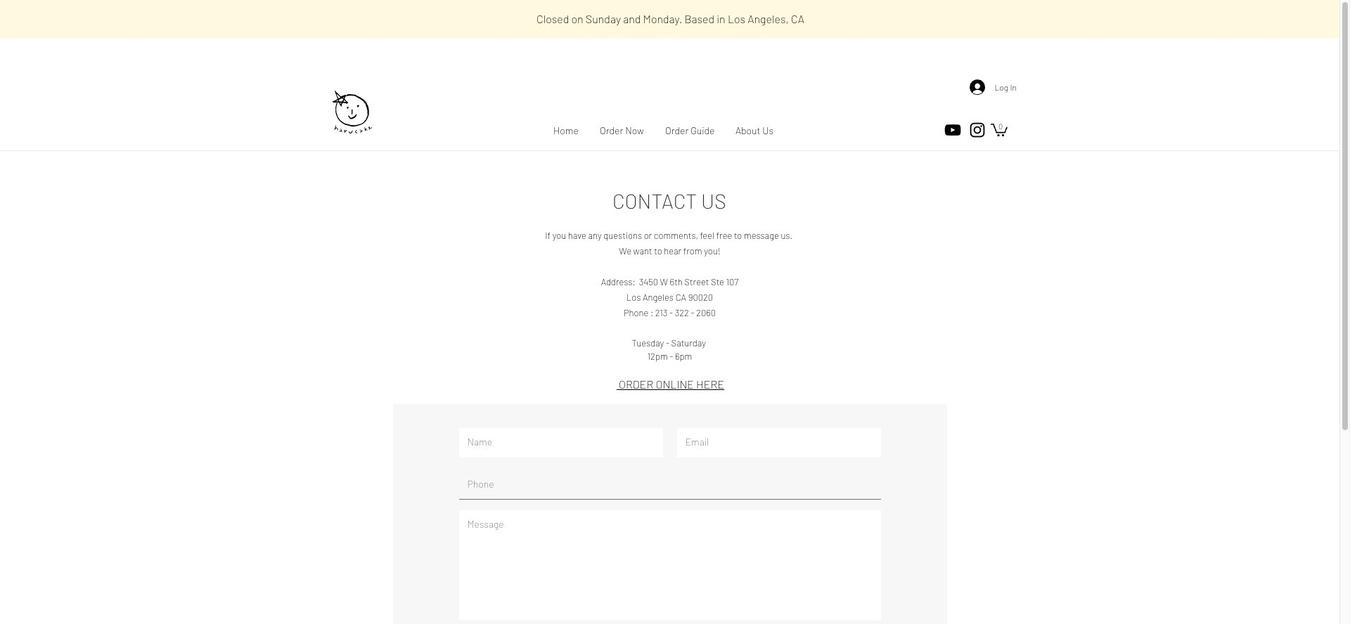 Task type: describe. For each thing, give the bounding box(es) containing it.
Message text field
[[459, 511, 881, 621]]

Phone telephone field
[[459, 470, 881, 500]]

Name text field
[[459, 428, 663, 458]]

social bar element
[[943, 120, 987, 140]]

Email email field
[[677, 428, 881, 458]]



Task type: vqa. For each thing, say whether or not it's contained in the screenshot.
Back to site IMAGE
no



Task type: locate. For each thing, give the bounding box(es) containing it.
하루로고 파이널3_edited.png image
[[325, 78, 377, 148]]

instagram image
[[968, 120, 987, 140]]

youtube image
[[943, 120, 963, 140]]



